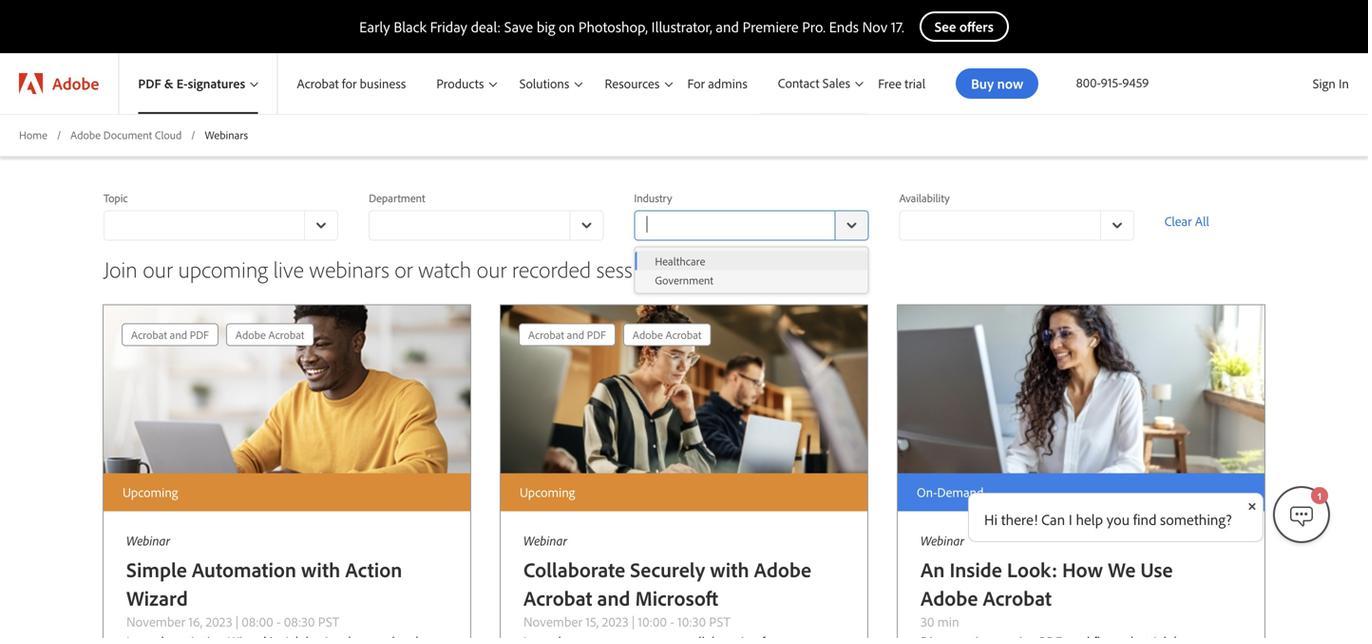 Task type: describe. For each thing, give the bounding box(es) containing it.
list box containing healthcare
[[635, 251, 868, 289]]

| inside webinar collaborate securely with adobe acrobat and microsoft november 15, 2023 | 10:00 - 10:30 pst
[[632, 614, 635, 631]]

min
[[938, 614, 959, 631]]

acrobat down live
[[268, 328, 304, 342]]

nov
[[862, 17, 888, 36]]

simple automation with action wizard image
[[104, 305, 470, 474]]

november inside webinar simple automation with action wizard november 16, 2023 | 08:00 - 08:30 pst
[[126, 614, 185, 631]]

none field department
[[369, 210, 604, 241]]

and inside webinar collaborate securely with adobe acrobat and microsoft november 15, 2023 | 10:00 - 10:30 pst
[[597, 585, 630, 612]]

webinars
[[205, 128, 248, 142]]

none field 'topic'
[[104, 210, 338, 241]]

grid for securely
[[515, 320, 715, 350]]

pro.
[[802, 17, 826, 36]]

products button
[[417, 53, 500, 114]]

sign in
[[1313, 75, 1349, 92]]

solutions button
[[500, 53, 586, 114]]

2023 inside webinar simple automation with action wizard november 16, 2023 | 08:00 - 08:30 pst
[[206, 614, 232, 631]]

for
[[687, 75, 705, 92]]

all
[[1195, 213, 1209, 230]]

recorded
[[512, 255, 591, 284]]

adobe inside webinar an inside look: how we use adobe acrobat 30 min
[[921, 585, 978, 612]]

08:00
[[242, 614, 273, 631]]

look:
[[1007, 557, 1058, 583]]

filters link
[[104, 138, 159, 160]]

use
[[1141, 557, 1173, 583]]

acrobat down recorded on the top left
[[528, 328, 564, 342]]

pdf & e-signatures
[[138, 75, 245, 92]]

1
[[1317, 492, 1323, 502]]

in
[[1339, 75, 1349, 92]]

upcoming
[[178, 255, 268, 284]]

800-915-9459
[[1076, 74, 1149, 91]]

for admins link
[[676, 53, 759, 114]]

pst inside webinar simple automation with action wizard november 16, 2023 | 08:00 - 08:30 pst
[[318, 614, 339, 631]]

securely
[[630, 557, 705, 583]]

document
[[103, 128, 152, 142]]

availability
[[899, 191, 950, 205]]

an inside look: how we use adobe acrobat image
[[898, 305, 1265, 474]]

how
[[1062, 557, 1103, 583]]

free trial
[[878, 75, 926, 92]]

acrobat inside webinar collaborate securely with adobe acrobat and microsoft november 15, 2023 | 10:00 - 10:30 pst
[[524, 585, 592, 612]]

healthcare
[[655, 254, 705, 268]]

none field industry
[[634, 210, 869, 241]]

healthcare government
[[655, 254, 714, 287]]

webinar for simple
[[126, 533, 170, 549]]

demand
[[937, 484, 984, 501]]

free
[[878, 75, 902, 92]]

contact
[[778, 75, 820, 91]]

adobe acrobat for securely
[[633, 328, 702, 342]]

can
[[1042, 510, 1065, 529]]

an
[[921, 557, 945, 583]]

acrobat and pdf for collaborate
[[528, 328, 606, 342]]

hi
[[984, 510, 998, 529]]

pdf & e-signatures button
[[119, 53, 277, 114]]

adobe acrobat cell for securely
[[633, 324, 702, 345]]

watch
[[418, 255, 471, 284]]

action
[[345, 557, 402, 583]]

on-
[[917, 484, 937, 501]]

webinar for collaborate
[[524, 533, 567, 549]]

premiere
[[743, 17, 799, 36]]

industry
[[634, 191, 672, 205]]

big
[[537, 17, 555, 36]]

help
[[1076, 510, 1103, 529]]

adobe document cloud link
[[70, 127, 182, 143]]

915-
[[1101, 74, 1122, 91]]

acrobat down the government on the top
[[666, 328, 702, 342]]

Industry text field
[[634, 210, 835, 241]]

acrobat down join
[[131, 328, 167, 342]]

department
[[369, 191, 425, 205]]

acrobat for business
[[297, 75, 406, 92]]

webinar an inside look: how we use adobe acrobat 30 min
[[921, 533, 1173, 631]]

pdf inside dropdown button
[[138, 75, 161, 92]]

november inside webinar collaborate securely with adobe acrobat and microsoft november 15, 2023 | 10:00 - 10:30 pst
[[524, 614, 583, 631]]

there!
[[1001, 510, 1038, 529]]

we
[[1108, 557, 1136, 583]]

simple
[[126, 557, 187, 583]]

deal:
[[471, 17, 501, 36]]

clear all
[[1165, 213, 1209, 230]]

photoshop,
[[579, 17, 648, 36]]

none field availability
[[899, 210, 1134, 241]]

resources
[[605, 75, 660, 92]]

join our upcoming live webinars or watch our recorded sessions on-demand.
[[104, 255, 783, 284]]

webinar collaborate securely with adobe acrobat and microsoft november 15, 2023 | 10:00 - 10:30 pst
[[524, 533, 812, 631]]

adobe document cloud
[[70, 128, 182, 142]]

microsoft
[[635, 585, 718, 612]]

something?
[[1160, 510, 1232, 529]]

cloud
[[155, 128, 182, 142]]

friday
[[430, 17, 467, 36]]

&
[[164, 75, 173, 92]]

contact sales button
[[759, 53, 867, 114]]

collaborate
[[524, 557, 625, 583]]

solutions
[[520, 75, 569, 92]]

Availability text field
[[899, 210, 1100, 241]]

Department text field
[[369, 210, 570, 241]]

Topic text field
[[104, 210, 304, 241]]

live
[[273, 255, 304, 284]]

and left premiere
[[716, 17, 739, 36]]

home
[[19, 128, 47, 142]]

30
[[921, 614, 935, 631]]



Task type: vqa. For each thing, say whether or not it's contained in the screenshot.
Adobe inside the Webinar An Inside Look: How We Use Adobe Acrobat 30 Min
yes



Task type: locate. For each thing, give the bounding box(es) containing it.
1 horizontal spatial adobe acrobat cell
[[633, 324, 702, 345]]

webinars
[[309, 255, 389, 284]]

16,
[[189, 614, 202, 631]]

9459
[[1122, 74, 1149, 91]]

None field
[[104, 210, 338, 241], [369, 210, 604, 241], [634, 210, 869, 241], [899, 210, 1134, 241]]

acrobat and pdf down join
[[131, 328, 209, 342]]

november left 15,
[[524, 614, 583, 631]]

2 acrobat and pdf from the left
[[528, 328, 606, 342]]

- inside webinar simple automation with action wizard november 16, 2023 | 08:00 - 08:30 pst
[[276, 614, 281, 631]]

1 with from the left
[[301, 557, 340, 583]]

none field for availability
[[899, 210, 1134, 241]]

0 horizontal spatial 2023
[[206, 614, 232, 631]]

08:30
[[284, 614, 315, 631]]

with left action
[[301, 557, 340, 583]]

0 horizontal spatial adobe acrobat
[[236, 328, 304, 342]]

ends
[[829, 17, 859, 36]]

2 horizontal spatial pdf
[[587, 328, 606, 342]]

1 horizontal spatial -
[[670, 614, 674, 631]]

november
[[126, 614, 185, 631], [524, 614, 583, 631]]

sign in button
[[1309, 67, 1353, 100]]

upcoming for collaborate
[[520, 484, 575, 501]]

contact sales
[[778, 75, 850, 91]]

adobe acrobat down live
[[236, 328, 304, 342]]

free trial link
[[867, 53, 937, 114]]

none field up upcoming
[[104, 210, 338, 241]]

acrobat and pdf down recorded on the top left
[[528, 328, 606, 342]]

acrobat inside webinar an inside look: how we use adobe acrobat 30 min
[[983, 585, 1052, 612]]

1 horizontal spatial acrobat and pdf cell
[[528, 324, 606, 345]]

- inside webinar collaborate securely with adobe acrobat and microsoft november 15, 2023 | 10:00 - 10:30 pst
[[670, 614, 674, 631]]

3 webinar from the left
[[921, 533, 964, 549]]

with for adobe
[[710, 557, 749, 583]]

black
[[394, 17, 427, 36]]

adobe
[[52, 73, 99, 94], [70, 128, 101, 142], [236, 328, 266, 342], [633, 328, 663, 342], [754, 557, 812, 583], [921, 585, 978, 612]]

webinar
[[126, 533, 170, 549], [524, 533, 567, 549], [921, 533, 964, 549]]

resources button
[[586, 53, 676, 114]]

pst right 08:30
[[318, 614, 339, 631]]

with inside webinar collaborate securely with adobe acrobat and microsoft november 15, 2023 | 10:00 - 10:30 pst
[[710, 557, 749, 583]]

0 horizontal spatial |
[[236, 614, 238, 631]]

1 horizontal spatial |
[[632, 614, 635, 631]]

adobe acrobat cell for automation
[[236, 324, 304, 345]]

1 webinar from the left
[[126, 533, 170, 549]]

- left 08:30
[[276, 614, 281, 631]]

0 horizontal spatial november
[[126, 614, 185, 631]]

0 horizontal spatial -
[[276, 614, 281, 631]]

1 horizontal spatial upcoming
[[520, 484, 575, 501]]

join our upcoming live webinars or watch our recorded sessions on-demand. element
[[73, 290, 1295, 639]]

november down wizard
[[126, 614, 185, 631]]

1 horizontal spatial pst
[[709, 614, 731, 631]]

illustrator,
[[652, 17, 712, 36]]

1 button
[[1273, 487, 1330, 544]]

pst inside webinar collaborate securely with adobe acrobat and microsoft november 15, 2023 | 10:00 - 10:30 pst
[[709, 614, 731, 631]]

early
[[359, 17, 390, 36]]

2023 right 15,
[[602, 614, 629, 631]]

wizard
[[126, 585, 188, 612]]

1 horizontal spatial grid
[[515, 320, 715, 350]]

2 none field from the left
[[369, 210, 604, 241]]

1 horizontal spatial with
[[710, 557, 749, 583]]

grid down upcoming
[[118, 320, 318, 350]]

on-demand
[[917, 484, 984, 501]]

for
[[342, 75, 357, 92]]

sign
[[1313, 75, 1336, 92]]

our right join
[[143, 255, 173, 284]]

adobe acrobat cell
[[236, 324, 304, 345], [633, 324, 702, 345]]

hi there! can i help you find something?
[[984, 510, 1232, 529]]

products
[[436, 75, 484, 92]]

1 pst from the left
[[318, 614, 339, 631]]

1 our from the left
[[143, 255, 173, 284]]

0 horizontal spatial grid
[[118, 320, 318, 350]]

0 horizontal spatial our
[[143, 255, 173, 284]]

0 horizontal spatial pdf
[[138, 75, 161, 92]]

business
[[360, 75, 406, 92]]

2 november from the left
[[524, 614, 583, 631]]

automation
[[192, 557, 296, 583]]

and down recorded on the top left
[[567, 328, 584, 342]]

grid down sessions
[[515, 320, 715, 350]]

admins
[[708, 75, 748, 92]]

list box
[[635, 251, 868, 289]]

0 horizontal spatial acrobat and pdf cell
[[131, 324, 209, 345]]

collaborate securely with adobe acrobat and microsoft image
[[501, 305, 868, 474]]

2 webinar from the left
[[524, 533, 567, 549]]

none field up demand.
[[634, 210, 869, 241]]

1 acrobat and pdf cell from the left
[[131, 324, 209, 345]]

1 horizontal spatial our
[[477, 255, 507, 284]]

acrobat and pdf cell for collaborate
[[528, 324, 606, 345]]

2 horizontal spatial webinar
[[921, 533, 964, 549]]

0 horizontal spatial acrobat and pdf
[[131, 328, 209, 342]]

e-
[[176, 75, 188, 92]]

and down upcoming
[[170, 328, 187, 342]]

2023 inside webinar collaborate securely with adobe acrobat and microsoft november 15, 2023 | 10:00 - 10:30 pst
[[602, 614, 629, 631]]

grid
[[118, 320, 318, 350], [515, 320, 715, 350]]

1 adobe acrobat from the left
[[236, 328, 304, 342]]

1 horizontal spatial adobe acrobat
[[633, 328, 702, 342]]

none field for topic
[[104, 210, 338, 241]]

and up 15,
[[597, 585, 630, 612]]

| left 08:00
[[236, 614, 238, 631]]

2 pst from the left
[[709, 614, 731, 631]]

government
[[655, 273, 714, 287]]

pdf down upcoming
[[190, 328, 209, 342]]

0 horizontal spatial pst
[[318, 614, 339, 631]]

|
[[236, 614, 238, 631], [632, 614, 635, 631]]

0 horizontal spatial with
[[301, 557, 340, 583]]

with
[[301, 557, 340, 583], [710, 557, 749, 583]]

filters element
[[104, 187, 1265, 256]]

Search Webinars search field
[[790, 126, 1265, 157]]

pdf for collaborate
[[587, 328, 606, 342]]

adobe acrobat cell down the government on the top
[[633, 324, 702, 345]]

800-
[[1076, 74, 1101, 91]]

pdf left &
[[138, 75, 161, 92]]

on
[[559, 17, 575, 36]]

pdf
[[138, 75, 161, 92], [190, 328, 209, 342], [587, 328, 606, 342]]

join
[[104, 255, 138, 284]]

topic
[[104, 191, 128, 205]]

1 horizontal spatial 2023
[[602, 614, 629, 631]]

for admins
[[687, 75, 748, 92]]

filters
[[104, 140, 136, 157]]

clear
[[1165, 213, 1192, 230]]

1 2023 from the left
[[206, 614, 232, 631]]

acrobat and pdf cell for simple
[[131, 324, 209, 345]]

2 upcoming from the left
[[520, 484, 575, 501]]

none field up the watch
[[369, 210, 604, 241]]

0 horizontal spatial webinar
[[126, 533, 170, 549]]

4 none field from the left
[[899, 210, 1134, 241]]

our down department field
[[477, 255, 507, 284]]

acrobat down collaborate
[[524, 585, 592, 612]]

acrobat and pdf cell
[[131, 324, 209, 345], [528, 324, 606, 345]]

adobe acrobat for automation
[[236, 328, 304, 342]]

pdf down sessions
[[587, 328, 606, 342]]

upcoming up 'simple'
[[123, 484, 178, 501]]

1 acrobat and pdf from the left
[[131, 328, 209, 342]]

with inside webinar simple automation with action wizard november 16, 2023 | 08:00 - 08:30 pst
[[301, 557, 340, 583]]

with for action
[[301, 557, 340, 583]]

pdf for simple
[[190, 328, 209, 342]]

early black friday deal: save big on photoshop, illustrator, and premiere pro. ends nov 17.
[[359, 17, 904, 36]]

webinar inside webinar collaborate securely with adobe acrobat and microsoft november 15, 2023 | 10:00 - 10:30 pst
[[524, 533, 567, 549]]

| inside webinar simple automation with action wizard november 16, 2023 | 08:00 - 08:30 pst
[[236, 614, 238, 631]]

clear all link
[[1165, 210, 1265, 233]]

2023
[[206, 614, 232, 631], [602, 614, 629, 631]]

webinar up an
[[921, 533, 964, 549]]

on-
[[674, 255, 705, 284]]

with up 'microsoft'
[[710, 557, 749, 583]]

webinar for an
[[921, 533, 964, 549]]

3 none field from the left
[[634, 210, 869, 241]]

adobe acrobat
[[236, 328, 304, 342], [633, 328, 702, 342]]

sessions
[[597, 255, 669, 284]]

none field for department
[[369, 210, 604, 241]]

acrobat left for
[[297, 75, 339, 92]]

| left 10:00
[[632, 614, 635, 631]]

none field for industry
[[634, 210, 869, 241]]

adobe inside webinar collaborate securely with adobe acrobat and microsoft november 15, 2023 | 10:00 - 10:30 pst
[[754, 557, 812, 583]]

2 our from the left
[[477, 255, 507, 284]]

none field down 'search webinars' search field
[[899, 210, 1134, 241]]

10:00
[[638, 614, 667, 631]]

trial
[[905, 75, 926, 92]]

sales
[[823, 75, 850, 91]]

1 - from the left
[[276, 614, 281, 631]]

1 horizontal spatial webinar
[[524, 533, 567, 549]]

2 acrobat and pdf cell from the left
[[528, 324, 606, 345]]

webinar up collaborate
[[524, 533, 567, 549]]

2 2023 from the left
[[602, 614, 629, 631]]

adobe acrobat cell down live
[[236, 324, 304, 345]]

2023 right 16,
[[206, 614, 232, 631]]

- left the 10:30
[[670, 614, 674, 631]]

0 horizontal spatial adobe acrobat cell
[[236, 324, 304, 345]]

pst right the 10:30
[[709, 614, 731, 631]]

webinar up 'simple'
[[126, 533, 170, 549]]

1 grid from the left
[[118, 320, 318, 350]]

2 adobe acrobat cell from the left
[[633, 324, 702, 345]]

1 horizontal spatial acrobat and pdf
[[528, 328, 606, 342]]

you
[[1107, 510, 1130, 529]]

or
[[395, 255, 413, 284]]

find
[[1133, 510, 1157, 529]]

1 november from the left
[[126, 614, 185, 631]]

1 | from the left
[[236, 614, 238, 631]]

grid for automation
[[118, 320, 318, 350]]

2 grid from the left
[[515, 320, 715, 350]]

webinar simple automation with action wizard november 16, 2023 | 08:00 - 08:30 pst
[[126, 533, 402, 631]]

15,
[[586, 614, 599, 631]]

1 none field from the left
[[104, 210, 338, 241]]

acrobat and pdf cell down recorded on the top left
[[528, 324, 606, 345]]

signatures
[[188, 75, 245, 92]]

2 - from the left
[[670, 614, 674, 631]]

1 horizontal spatial november
[[524, 614, 583, 631]]

inside
[[950, 557, 1002, 583]]

17.
[[891, 17, 904, 36]]

upcoming for simple
[[123, 484, 178, 501]]

10:30
[[678, 614, 706, 631]]

2 with from the left
[[710, 557, 749, 583]]

home link
[[19, 127, 47, 143]]

1 upcoming from the left
[[123, 484, 178, 501]]

upcoming
[[123, 484, 178, 501], [520, 484, 575, 501]]

1 horizontal spatial pdf
[[190, 328, 209, 342]]

upcoming up collaborate
[[520, 484, 575, 501]]

webinar inside webinar an inside look: how we use adobe acrobat 30 min
[[921, 533, 964, 549]]

2 adobe acrobat from the left
[[633, 328, 702, 342]]

webinar inside webinar simple automation with action wizard november 16, 2023 | 08:00 - 08:30 pst
[[126, 533, 170, 549]]

adobe acrobat down the government on the top
[[633, 328, 702, 342]]

2 | from the left
[[632, 614, 635, 631]]

acrobat down look:
[[983, 585, 1052, 612]]

acrobat and pdf for simple
[[131, 328, 209, 342]]

1 adobe acrobat cell from the left
[[236, 324, 304, 345]]

acrobat and pdf cell down join
[[131, 324, 209, 345]]

0 horizontal spatial upcoming
[[123, 484, 178, 501]]



